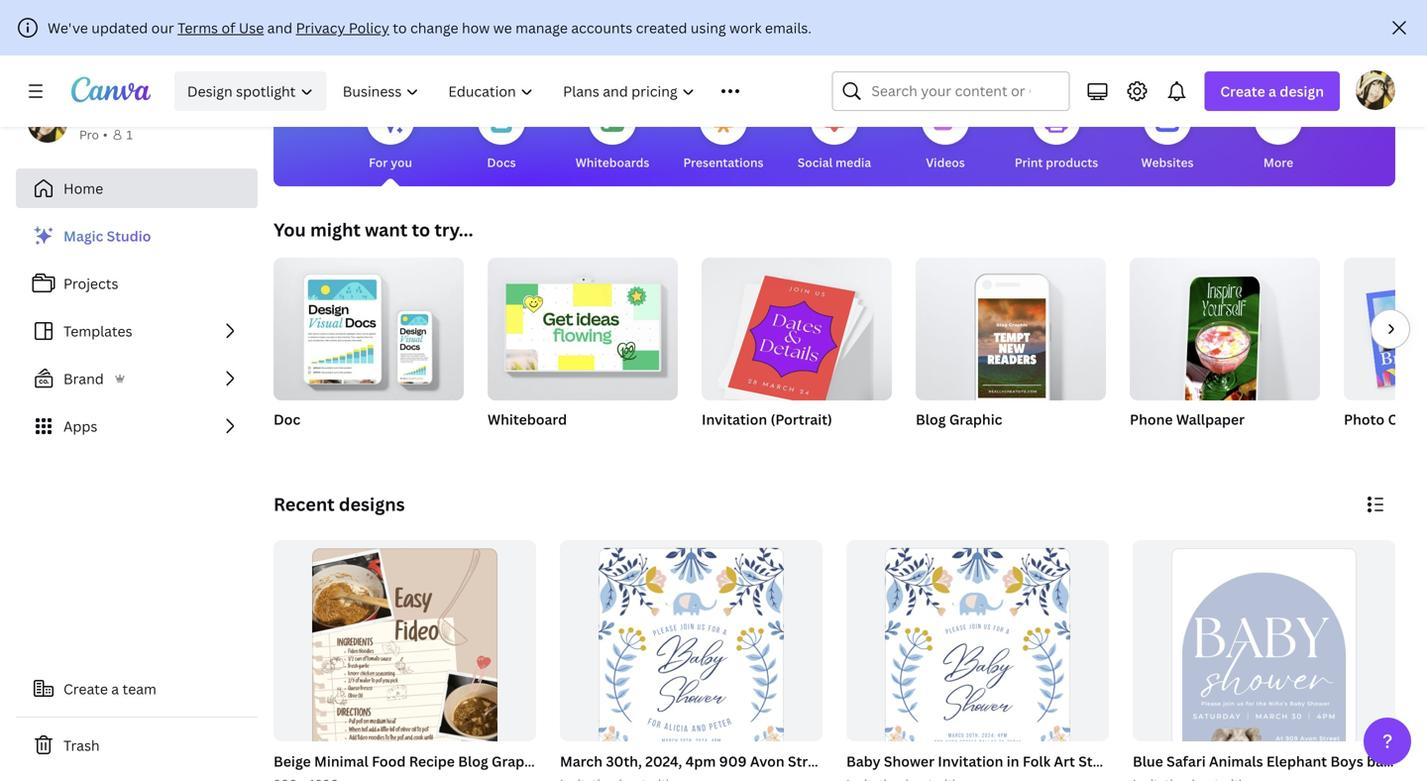 Task type: vqa. For each thing, say whether or not it's contained in the screenshot.
Gary Orlando icon
no



Task type: describe. For each thing, give the bounding box(es) containing it.
phone
[[1130, 410, 1173, 429]]

social
[[798, 154, 833, 171]]

policy
[[349, 18, 389, 37]]

(portrait)
[[771, 410, 833, 429]]

more
[[1264, 154, 1294, 171]]

a for team
[[111, 680, 119, 698]]

videos button
[[922, 83, 970, 186]]

accounts
[[571, 18, 633, 37]]

beige minimal food recipe blog graphic button
[[274, 749, 548, 774]]

brand link
[[16, 359, 258, 399]]

safari
[[1167, 752, 1206, 771]]

recent
[[274, 492, 335, 516]]

social media
[[798, 154, 872, 171]]

30th,
[[606, 752, 642, 771]]

trash link
[[16, 726, 258, 765]]

sho
[[1404, 752, 1428, 771]]

invitation (portrait) group
[[702, 250, 892, 454]]

presentations
[[684, 154, 764, 171]]

wallpaper
[[1177, 410, 1245, 429]]

folk
[[1023, 752, 1051, 771]]

print
[[1015, 154, 1043, 171]]

terms of use link
[[178, 18, 264, 37]]

photo
[[1344, 410, 1385, 429]]

you
[[391, 154, 412, 171]]

in
[[1007, 752, 1020, 771]]

1
[[126, 126, 133, 143]]

templates link
[[16, 311, 258, 351]]

style
[[1079, 752, 1113, 771]]

might
[[310, 218, 361, 242]]

beige minimal food recipe blog graphic
[[274, 752, 548, 771]]

list containing magic studio
[[16, 216, 258, 446]]

blue safari animals elephant boys baby sho
[[1133, 752, 1428, 771]]

magic studio link
[[16, 216, 258, 256]]

manage
[[516, 18, 568, 37]]

art
[[1054, 752, 1075, 771]]

animals
[[1209, 752, 1264, 771]]

magic studio
[[63, 227, 151, 245]]

shower
[[884, 752, 935, 771]]

you might want to try...
[[274, 218, 473, 242]]

2024,
[[645, 752, 682, 771]]

909
[[719, 752, 747, 771]]

create a design button
[[1205, 71, 1340, 111]]

using
[[691, 18, 726, 37]]

websites button
[[1142, 83, 1194, 186]]

dallas
[[833, 752, 875, 771]]

studio
[[107, 227, 151, 245]]

and
[[267, 18, 293, 37]]

4pm
[[686, 752, 716, 771]]

photo collage (portrait) group
[[1344, 258, 1428, 454]]

whiteboards button
[[576, 83, 650, 186]]

home link
[[16, 169, 258, 208]]

want
[[365, 218, 408, 242]]

home
[[63, 179, 103, 198]]

websites
[[1142, 154, 1194, 171]]

pro •
[[79, 126, 108, 143]]

blue
[[1133, 752, 1164, 771]]

beige minimal food recipe blog graphic group
[[270, 540, 548, 781]]

doc
[[274, 410, 301, 429]]

baby
[[847, 752, 881, 771]]

whiteboard
[[488, 410, 567, 429]]

terms
[[178, 18, 218, 37]]

we
[[493, 18, 512, 37]]

blog inside blog graphic group
[[916, 410, 946, 429]]

privacy policy link
[[296, 18, 389, 37]]

tx
[[878, 752, 895, 771]]

1 horizontal spatial to
[[412, 218, 430, 242]]

emails.
[[765, 18, 812, 37]]

march
[[560, 752, 603, 771]]

pro
[[79, 126, 99, 143]]

apps link
[[16, 406, 258, 446]]

create a team button
[[16, 669, 258, 709]]

minimal
[[314, 752, 369, 771]]

baby shower invitation in folk art style group
[[843, 540, 1113, 781]]



Task type: locate. For each thing, give the bounding box(es) containing it.
design
[[1280, 82, 1324, 101]]

trash
[[63, 736, 100, 755]]

create a team
[[63, 680, 157, 698]]

social media button
[[798, 83, 872, 186]]

0 horizontal spatial to
[[393, 18, 407, 37]]

1 vertical spatial blog
[[458, 752, 488, 771]]

invitation left (portrait)
[[702, 410, 767, 429]]

products
[[1046, 154, 1099, 171]]

print products button
[[1015, 83, 1099, 186]]

1 vertical spatial a
[[111, 680, 119, 698]]

0 horizontal spatial invitation
[[702, 410, 767, 429]]

baby
[[1367, 752, 1401, 771]]

invitation left the in
[[938, 752, 1004, 771]]

blog inside beige minimal food recipe blog graphic button
[[458, 752, 488, 771]]

1 vertical spatial graphic
[[492, 752, 545, 771]]

Search search field
[[872, 72, 1030, 110]]

blog
[[916, 410, 946, 429], [458, 752, 488, 771]]

•
[[103, 126, 108, 143]]

invitation inside button
[[938, 752, 1004, 771]]

1 vertical spatial to
[[412, 218, 430, 242]]

collag
[[1388, 410, 1428, 429]]

elephant
[[1267, 752, 1328, 771]]

create for create a team
[[63, 680, 108, 698]]

to
[[393, 18, 407, 37], [412, 218, 430, 242]]

videos
[[926, 154, 965, 171]]

recipe
[[409, 752, 455, 771]]

our
[[151, 18, 174, 37]]

you
[[274, 218, 306, 242]]

media
[[836, 154, 872, 171]]

updated
[[91, 18, 148, 37]]

how
[[462, 18, 490, 37]]

1 horizontal spatial invitation
[[938, 752, 1004, 771]]

1 vertical spatial create
[[63, 680, 108, 698]]

blue safari animals elephant boys baby shower invite group
[[1129, 540, 1428, 781]]

create for create a design
[[1221, 82, 1266, 101]]

use
[[239, 18, 264, 37]]

invitation
[[702, 410, 767, 429], [938, 752, 1004, 771]]

None search field
[[832, 71, 1070, 111]]

to right 'policy'
[[393, 18, 407, 37]]

a for design
[[1269, 82, 1277, 101]]

created
[[636, 18, 688, 37]]

beige
[[274, 752, 311, 771]]

of
[[222, 18, 235, 37]]

0 vertical spatial invitation
[[702, 410, 767, 429]]

templates
[[63, 322, 132, 341]]

apps
[[63, 417, 98, 436]]

1 horizontal spatial graphic
[[950, 410, 1003, 429]]

privacy
[[296, 18, 345, 37]]

food
[[372, 752, 406, 771]]

recent designs
[[274, 492, 405, 516]]

a left team
[[111, 680, 119, 698]]

docs button
[[478, 83, 525, 186]]

magic
[[63, 227, 103, 245]]

whiteboard group
[[488, 250, 678, 454]]

0 vertical spatial graphic
[[950, 410, 1003, 429]]

for you button
[[367, 83, 414, 186]]

avon
[[750, 752, 785, 771]]

try...
[[435, 218, 473, 242]]

blue safari animals elephant boys baby sho button
[[1133, 749, 1428, 774]]

1 horizontal spatial blog
[[916, 410, 946, 429]]

phone wallpaper group
[[1130, 250, 1320, 454]]

create inside dropdown button
[[1221, 82, 1266, 101]]

we've updated our terms of use and privacy policy to change how we manage accounts created using work emails.
[[48, 18, 812, 37]]

for
[[369, 154, 388, 171]]

blog graphic group
[[916, 250, 1106, 454]]

print products
[[1015, 154, 1099, 171]]

0 horizontal spatial graphic
[[492, 752, 545, 771]]

group
[[274, 250, 464, 401], [488, 250, 678, 401], [702, 250, 892, 407], [916, 250, 1106, 401], [1130, 250, 1320, 412], [1344, 258, 1428, 401], [274, 540, 536, 781], [560, 540, 823, 781], [847, 540, 1109, 781], [1133, 540, 1396, 781]]

graphic inside button
[[492, 752, 545, 771]]

march 30th, 2024, 4pm 909 avon street dallas tx 75211 group
[[556, 540, 936, 781]]

change
[[410, 18, 459, 37]]

work
[[730, 18, 762, 37]]

75211
[[899, 752, 936, 771]]

projects link
[[16, 264, 258, 303]]

0 vertical spatial to
[[393, 18, 407, 37]]

0 horizontal spatial create
[[63, 680, 108, 698]]

march 30th, 2024, 4pm 909 avon street dallas tx 75211
[[560, 752, 936, 771]]

a inside dropdown button
[[1269, 82, 1277, 101]]

invitation inside group
[[702, 410, 767, 429]]

baby shower invitation in folk art style
[[847, 752, 1113, 771]]

more button
[[1255, 83, 1303, 186]]

0 horizontal spatial a
[[111, 680, 119, 698]]

a inside button
[[111, 680, 119, 698]]

0 vertical spatial blog
[[916, 410, 946, 429]]

team
[[122, 680, 157, 698]]

phone wallpaper
[[1130, 410, 1245, 429]]

docs
[[487, 154, 516, 171]]

to left try...
[[412, 218, 430, 242]]

designs
[[339, 492, 405, 516]]

1 horizontal spatial create
[[1221, 82, 1266, 101]]

invitation (portrait)
[[702, 410, 833, 429]]

1 horizontal spatial a
[[1269, 82, 1277, 101]]

projects
[[63, 274, 118, 293]]

doc group
[[274, 250, 464, 454]]

stephanie aranda image
[[1356, 70, 1396, 110]]

whiteboards
[[576, 154, 650, 171]]

list
[[16, 216, 258, 446]]

create left design
[[1221, 82, 1266, 101]]

baby shower invitation in folk art style button
[[847, 749, 1113, 774]]

0 vertical spatial create
[[1221, 82, 1266, 101]]

boys
[[1331, 752, 1364, 771]]

create a design
[[1221, 82, 1324, 101]]

street
[[788, 752, 830, 771]]

0 horizontal spatial blog
[[458, 752, 488, 771]]

create left team
[[63, 680, 108, 698]]

blog graphic
[[916, 410, 1003, 429]]

we've
[[48, 18, 88, 37]]

a left design
[[1269, 82, 1277, 101]]

top level navigation element
[[174, 71, 785, 111], [174, 71, 785, 111]]

0 vertical spatial a
[[1269, 82, 1277, 101]]

1 vertical spatial invitation
[[938, 752, 1004, 771]]

create inside button
[[63, 680, 108, 698]]

brand
[[63, 369, 104, 388]]



